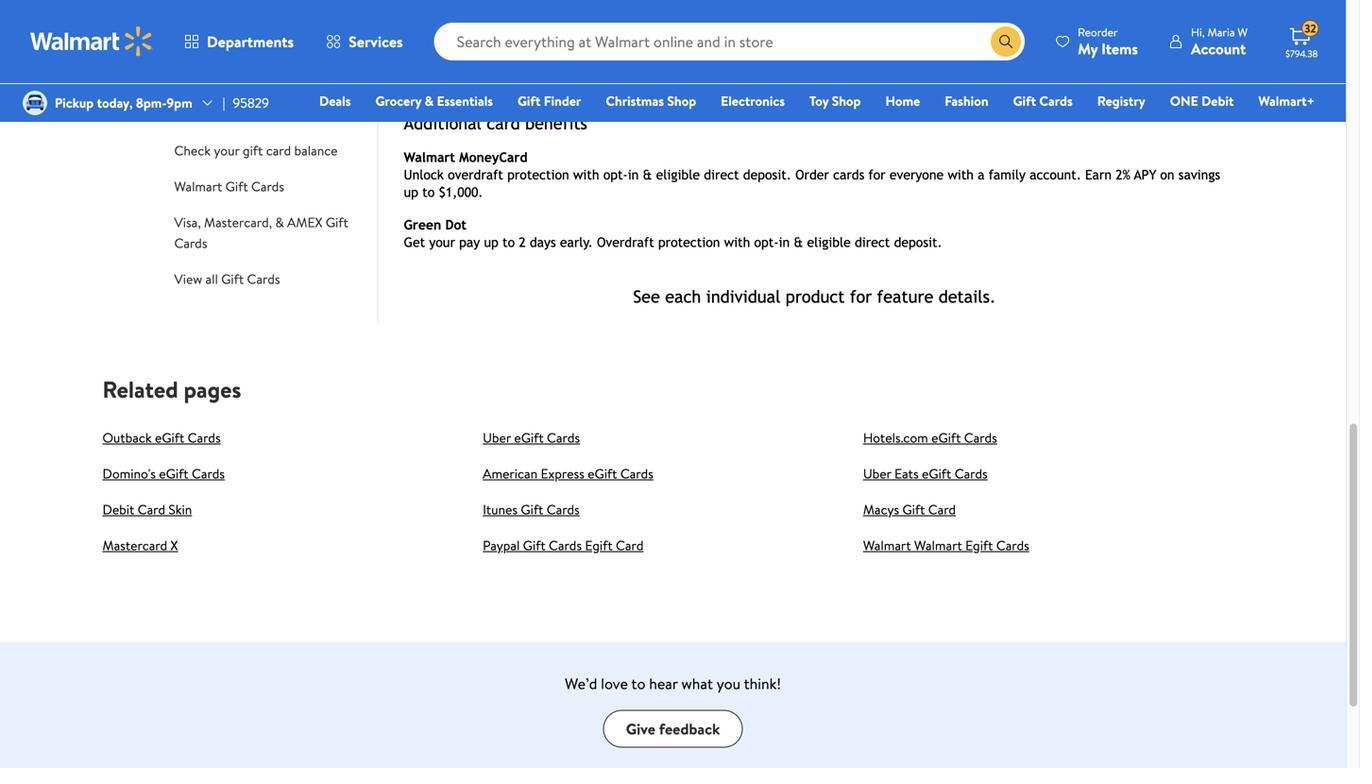 Task type: describe. For each thing, give the bounding box(es) containing it.
domino's egift cards
[[103, 464, 225, 483]]

gift inside "link"
[[1013, 92, 1036, 110]]

macys
[[863, 500, 899, 519]]

registry link
[[1089, 91, 1154, 111]]

x
[[171, 536, 178, 555]]

gift right all
[[221, 270, 244, 288]]

macys gift card
[[863, 500, 956, 519]]

related pages
[[103, 374, 241, 405]]

gift right 'itunes'
[[521, 500, 544, 519]]

amex
[[287, 213, 323, 231]]

walmart for walmart walmart egift cards
[[863, 536, 911, 555]]

safely
[[1039, 23, 1072, 41]]

search icon image
[[999, 34, 1014, 49]]

shop for christmas shop
[[667, 92, 696, 110]]

walmart gift cards
[[174, 177, 284, 196]]

itunes gift cards link
[[483, 500, 580, 519]]

us
[[941, 23, 953, 41]]

check your gift card balance
[[174, 141, 338, 160]]

gift
[[243, 141, 263, 160]]

give
[[626, 718, 656, 739]]

preparation
[[196, 36, 263, 55]]

store.
[[665, 23, 697, 41]]

itunes gift cards
[[483, 500, 580, 519]]

fashion
[[945, 92, 989, 110]]

view
[[174, 270, 202, 288]]

account
[[1191, 38, 1246, 59]]

0 horizontal spatial your
[[214, 141, 240, 160]]

what
[[682, 673, 713, 694]]

think!
[[744, 673, 781, 694]]

easily manage your accounts in-store. link
[[401, 0, 803, 73]]

egift for uber
[[514, 428, 544, 447]]

electronics link
[[712, 91, 794, 111]]

express
[[541, 464, 585, 483]]

2 horizontal spatial card
[[928, 500, 956, 519]]

debit card skin link
[[103, 500, 192, 519]]

one debit link
[[1162, 91, 1243, 111]]

registry
[[1098, 92, 1146, 110]]

paypal gift cards egift card
[[483, 536, 644, 555]]

view all gift cards link
[[174, 268, 280, 289]]

it
[[994, 23, 1002, 41]]

manage
[[519, 23, 564, 41]]

finder
[[544, 92, 581, 110]]

| 95829
[[223, 93, 269, 112]]

deals link
[[311, 91, 359, 111]]

visa,
[[174, 213, 201, 231]]

hotels.com egift cards link
[[863, 428, 997, 447]]

Walmart Site-Wide search field
[[434, 23, 1025, 60]]

tax preparation link
[[174, 34, 263, 55]]

& inside visa, mastercard, & amex gift cards
[[275, 213, 284, 231]]

toy
[[810, 92, 829, 110]]

home link
[[877, 91, 929, 111]]

gift cards inside "link"
[[1013, 92, 1073, 110]]

0 vertical spatial debit
[[1202, 92, 1234, 110]]

gift cards image
[[121, 86, 159, 124]]

uber egift cards link
[[483, 428, 580, 447]]

1 egift from the left
[[585, 536, 613, 555]]

mastercard x
[[103, 536, 178, 555]]

0 horizontal spatial debit
[[103, 500, 134, 519]]

gift right paypal
[[523, 536, 546, 555]]

maria
[[1208, 24, 1235, 40]]

reorder my items
[[1078, 24, 1138, 59]]

toy shop link
[[801, 91, 870, 111]]

trust
[[909, 23, 937, 41]]

outback egift cards
[[103, 428, 221, 447]]

hotels.com
[[863, 428, 928, 447]]

grocery & essentials link
[[367, 91, 502, 111]]

american express egift cards
[[483, 464, 654, 483]]

skin
[[169, 500, 192, 519]]

egift for domino's
[[159, 464, 189, 483]]

balance
[[294, 141, 338, 160]]

cards inside "link"
[[1040, 92, 1073, 110]]

2 egift from the left
[[966, 536, 993, 555]]

you
[[717, 673, 741, 694]]

paypal gift cards egift card link
[[483, 536, 644, 555]]

home
[[886, 92, 920, 110]]

there
[[1005, 23, 1036, 41]]

today,
[[97, 93, 133, 112]]

eats
[[895, 464, 919, 483]]

uber eats egift cards link
[[863, 464, 988, 483]]

95829
[[233, 93, 269, 112]]

0 horizontal spatial card
[[138, 500, 165, 519]]

8pm-
[[136, 93, 167, 112]]

related
[[103, 374, 178, 405]]

reorder
[[1078, 24, 1118, 40]]

feedback
[[659, 718, 720, 739]]

check
[[174, 141, 211, 160]]

time.
[[1104, 23, 1133, 41]]

accounts
[[596, 23, 647, 41]]

0 horizontal spatial gift cards
[[174, 96, 234, 115]]

all
[[206, 270, 218, 288]]

itunes
[[483, 500, 518, 519]]

hi,
[[1191, 24, 1205, 40]]

grocery & essentials
[[376, 92, 493, 110]]

32
[[1305, 21, 1317, 37]]

gift up mastercard,
[[225, 177, 248, 196]]



Task type: locate. For each thing, give the bounding box(es) containing it.
tax
[[174, 36, 193, 55]]

pickup
[[55, 93, 94, 112]]

0 horizontal spatial shop
[[667, 92, 696, 110]]

on
[[1087, 23, 1101, 41]]

0 vertical spatial uber
[[483, 428, 511, 447]]

services button
[[310, 19, 419, 64]]

1 vertical spatial your
[[214, 141, 240, 160]]

uber left eats
[[863, 464, 892, 483]]

departments
[[207, 31, 294, 52]]

gift cards. easily manage your accounts in-store. learn more. image
[[424, 0, 469, 41]]

give feedback button
[[603, 710, 743, 748]]

0 vertical spatial &
[[1075, 23, 1084, 41]]

outback egift cards link
[[103, 428, 221, 447]]

1 horizontal spatial &
[[425, 92, 434, 110]]

&
[[1075, 23, 1084, 41], [425, 92, 434, 110], [275, 213, 284, 231]]

0 horizontal spatial walmart
[[174, 177, 222, 196]]

fashion link
[[936, 91, 997, 111]]

trust us to get it there safely & on time.
[[909, 23, 1133, 41]]

debit card skin
[[103, 500, 192, 519]]

grocery
[[376, 92, 422, 110]]

gift finder link
[[509, 91, 590, 111]]

egift up skin
[[159, 464, 189, 483]]

2 vertical spatial &
[[275, 213, 284, 231]]

to right the love
[[631, 673, 646, 694]]

walmart down the macys gift card link
[[914, 536, 962, 555]]

hi, maria w account
[[1191, 24, 1248, 59]]

& left amex
[[275, 213, 284, 231]]

christmas shop
[[606, 92, 696, 110]]

paypal
[[483, 536, 520, 555]]

card
[[266, 141, 291, 160]]

1 horizontal spatial shop
[[832, 92, 861, 110]]

1 horizontal spatial to
[[956, 23, 968, 41]]

money transfers. trust us to get it there safely and on time. learn more. image
[[849, 0, 894, 41]]

cards
[[1040, 92, 1073, 110], [201, 96, 234, 115], [251, 177, 284, 196], [174, 234, 207, 252], [247, 270, 280, 288], [188, 428, 221, 447], [547, 428, 580, 447], [964, 428, 997, 447], [192, 464, 225, 483], [621, 464, 654, 483], [955, 464, 988, 483], [547, 500, 580, 519], [549, 536, 582, 555], [997, 536, 1030, 555]]

2 horizontal spatial walmart
[[914, 536, 962, 555]]

gift right macys
[[903, 500, 925, 519]]

gift
[[518, 92, 541, 110], [1013, 92, 1036, 110], [174, 96, 197, 115], [225, 177, 248, 196], [326, 213, 348, 231], [221, 270, 244, 288], [521, 500, 544, 519], [903, 500, 925, 519], [523, 536, 546, 555]]

walmart down macys
[[863, 536, 911, 555]]

Search search field
[[434, 23, 1025, 60]]

christmas shop link
[[597, 91, 705, 111]]

walmart image
[[30, 26, 153, 57]]

mastercard,
[[204, 213, 272, 231]]

1 vertical spatial to
[[631, 673, 646, 694]]

walmart+ link
[[1250, 91, 1324, 111]]

1 horizontal spatial gift cards
[[1013, 92, 1073, 110]]

your
[[567, 23, 593, 41], [214, 141, 240, 160]]

gift right "8pm-"
[[174, 96, 197, 115]]

0 vertical spatial your
[[567, 23, 593, 41]]

items
[[1102, 38, 1138, 59]]

egift down american express egift cards
[[585, 536, 613, 555]]

debit right one
[[1202, 92, 1234, 110]]

walmart walmart egift cards
[[863, 536, 1030, 555]]

easily
[[484, 23, 516, 41]]

0 horizontal spatial &
[[275, 213, 284, 231]]

visa, mastercard, & amex gift cards
[[174, 213, 348, 252]]

trust us to get it there safely & on time. link
[[826, 0, 1229, 73]]

egift right the express
[[588, 464, 617, 483]]

0 horizontal spatial to
[[631, 673, 646, 694]]

gift right fashion
[[1013, 92, 1036, 110]]

get
[[971, 23, 991, 41]]

1 horizontal spatial uber
[[863, 464, 892, 483]]

1 horizontal spatial card
[[616, 536, 644, 555]]

shop right toy
[[832, 92, 861, 110]]

uber for uber eats egift cards
[[863, 464, 892, 483]]

egift down uber eats egift cards
[[966, 536, 993, 555]]

1 horizontal spatial walmart
[[863, 536, 911, 555]]

cards inside visa, mastercard, & amex gift cards
[[174, 234, 207, 252]]

walmart down check
[[174, 177, 222, 196]]

view all gift cards
[[174, 270, 280, 288]]

your right 'manage'
[[567, 23, 593, 41]]

american
[[483, 464, 538, 483]]

we'd
[[565, 673, 597, 694]]

visa, mastercard, & amex gift cards link
[[174, 211, 348, 253]]

egift for hotels.com
[[932, 428, 961, 447]]

egift up american at bottom
[[514, 428, 544, 447]]

to right us
[[956, 23, 968, 41]]

tax preparation
[[174, 36, 263, 55]]

to inside 'link'
[[956, 23, 968, 41]]

egift up domino's egift cards link
[[155, 428, 184, 447]]

 image
[[23, 91, 47, 115]]

1 horizontal spatial your
[[567, 23, 593, 41]]

1 horizontal spatial debit
[[1202, 92, 1234, 110]]

gift cards down "trust us to get it there safely & on time." 'link'
[[1013, 92, 1073, 110]]

0 horizontal spatial egift
[[585, 536, 613, 555]]

outback
[[103, 428, 152, 447]]

to for us
[[956, 23, 968, 41]]

mastercard x link
[[103, 536, 178, 555]]

mastercard
[[103, 536, 167, 555]]

w
[[1238, 24, 1248, 40]]

give feedback
[[626, 718, 720, 739]]

9pm
[[167, 93, 192, 112]]

pickup today, 8pm-9pm
[[55, 93, 192, 112]]

christmas
[[606, 92, 664, 110]]

& inside 'link'
[[1075, 23, 1084, 41]]

shop right christmas
[[667, 92, 696, 110]]

my
[[1078, 38, 1098, 59]]

walmart gift cards link
[[174, 175, 284, 196]]

|
[[223, 93, 225, 112]]

services
[[349, 31, 403, 52]]

egift up uber eats egift cards link
[[932, 428, 961, 447]]

uber up american at bottom
[[483, 428, 511, 447]]

shop for toy shop
[[832, 92, 861, 110]]

toy shop
[[810, 92, 861, 110]]

gift right amex
[[326, 213, 348, 231]]

hear
[[649, 673, 678, 694]]

one debit
[[1170, 92, 1234, 110]]

uber for uber egift cards
[[483, 428, 511, 447]]

pages
[[184, 374, 241, 405]]

departments button
[[168, 19, 310, 64]]

gift inside visa, mastercard, & amex gift cards
[[326, 213, 348, 231]]

electronics
[[721, 92, 785, 110]]

gift cards up check
[[174, 96, 234, 115]]

gift left finder
[[518, 92, 541, 110]]

walmart+
[[1259, 92, 1315, 110]]

domino's egift cards link
[[103, 464, 225, 483]]

easily manage your accounts in-store.
[[484, 23, 697, 41]]

gift cards
[[1013, 92, 1073, 110], [174, 96, 234, 115]]

0 vertical spatial to
[[956, 23, 968, 41]]

0 horizontal spatial uber
[[483, 428, 511, 447]]

egift
[[155, 428, 184, 447], [514, 428, 544, 447], [932, 428, 961, 447], [159, 464, 189, 483], [588, 464, 617, 483], [922, 464, 952, 483]]

american express egift cards link
[[483, 464, 654, 483]]

debit down domino's in the bottom of the page
[[103, 500, 134, 519]]

1 vertical spatial &
[[425, 92, 434, 110]]

gift cards link
[[1005, 91, 1081, 111]]

to
[[956, 23, 968, 41], [631, 673, 646, 694]]

walmart for walmart gift cards
[[174, 177, 222, 196]]

your left gift
[[214, 141, 240, 160]]

1 vertical spatial debit
[[103, 500, 134, 519]]

2 horizontal spatial &
[[1075, 23, 1084, 41]]

love
[[601, 673, 628, 694]]

2 shop from the left
[[832, 92, 861, 110]]

& right grocery
[[425, 92, 434, 110]]

1 vertical spatial uber
[[863, 464, 892, 483]]

egift right eats
[[922, 464, 952, 483]]

& left on
[[1075, 23, 1084, 41]]

egift for outback
[[155, 428, 184, 447]]

1 horizontal spatial egift
[[966, 536, 993, 555]]

1 shop from the left
[[667, 92, 696, 110]]

to for love
[[631, 673, 646, 694]]

walmart walmart egift cards link
[[863, 536, 1030, 555]]

$794.38
[[1286, 47, 1318, 60]]

uber eats egift cards
[[863, 464, 988, 483]]



Task type: vqa. For each thing, say whether or not it's contained in the screenshot.
Required
no



